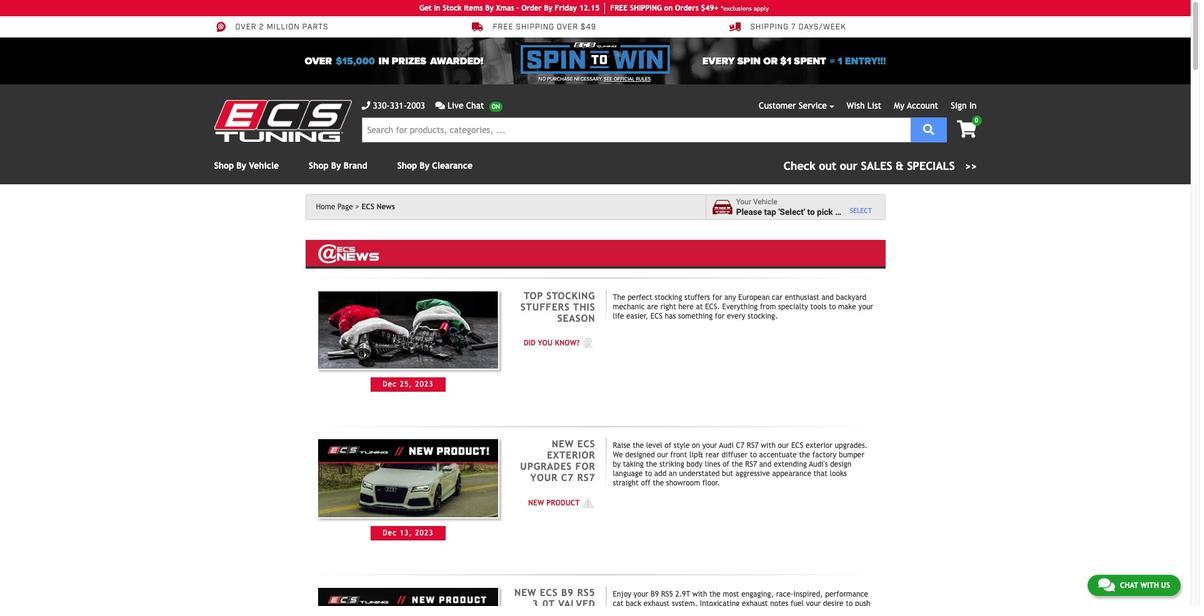 Task type: describe. For each thing, give the bounding box(es) containing it.
the up audi's
[[800, 451, 811, 460]]

&
[[896, 160, 904, 173]]

parts
[[302, 23, 329, 32]]

12.15
[[580, 4, 600, 13]]

ecs tuning 'spin to win' contest logo image
[[521, 43, 670, 74]]

ecs left news at top
[[362, 203, 375, 211]]

your up back
[[634, 591, 649, 599]]

new ecs exterior upgrades for your c7 rs7 link
[[521, 439, 596, 484]]

please
[[737, 207, 763, 217]]

xmas
[[496, 4, 515, 13]]

straight
[[613, 479, 639, 488]]

shop for shop by vehicle
[[214, 161, 234, 171]]

comments image
[[435, 101, 445, 110]]

0 vertical spatial chat
[[466, 101, 485, 111]]

shipping 7 days/week
[[751, 23, 847, 32]]

list
[[868, 101, 882, 111]]

race-
[[777, 591, 794, 599]]

free shipping over $49 link
[[472, 21, 597, 33]]

entry!!!
[[846, 55, 887, 67]]

330-
[[373, 101, 390, 111]]

0 horizontal spatial vehicle
[[249, 161, 279, 171]]

with inside enjoy your b9 rs5 2.9t with the most engaging, race-inspired, performance cat back exhaust system. intoxicating exhaust notes fuel your desire to pus
[[693, 591, 708, 599]]

ecs news
[[362, 203, 395, 211]]

level
[[647, 442, 663, 451]]

perfect
[[628, 293, 653, 302]]

specials
[[908, 160, 956, 173]]

the down diffuser
[[732, 461, 743, 469]]

1 vertical spatial rs7
[[746, 461, 758, 469]]

new for product
[[529, 499, 545, 508]]

2 exhaust from the left
[[742, 600, 768, 607]]

select
[[851, 207, 873, 214]]

new ecs exterior upgrades for your c7 rs7 image
[[317, 439, 500, 519]]

=
[[831, 55, 836, 67]]

spin
[[738, 55, 761, 67]]

the perfect stocking stuffers for any european car enthusiast and backyard mechanic are right here at ecs.   everything from specialty tools to make your life easier, ecs has something for every stocking.
[[613, 293, 874, 321]]

dec 13, 2023 link
[[317, 439, 500, 541]]

0 vertical spatial for
[[713, 293, 723, 302]]

2003
[[407, 101, 425, 111]]

extending
[[774, 461, 808, 469]]

front
[[671, 451, 688, 460]]

stock
[[443, 4, 462, 13]]

vehicle inside your vehicle please tap 'select' to pick a vehicle
[[754, 198, 778, 207]]

2023 for new ecs exterior upgrades for your c7 rs7
[[416, 529, 434, 538]]

shop by brand link
[[309, 161, 368, 171]]

order
[[522, 4, 542, 13]]

my
[[895, 101, 905, 111]]

car
[[773, 293, 783, 302]]

know?
[[555, 339, 580, 348]]

sales & specials link
[[784, 158, 977, 175]]

330-331-2003 link
[[362, 99, 425, 113]]

dec 25, 2023
[[383, 380, 434, 389]]

brand
[[344, 161, 368, 171]]

customer service button
[[759, 99, 835, 113]]

1 exhaust from the left
[[644, 600, 670, 607]]

ecs inside new ecs b9 rs5 3.0t valve
[[540, 588, 558, 599]]

top stocking stuffers this season link
[[521, 290, 596, 324]]

every
[[703, 55, 735, 67]]

bumper
[[839, 451, 865, 460]]

no purchase necessary. see official rules .
[[539, 76, 652, 82]]

aggressive
[[736, 470, 771, 479]]

body
[[687, 461, 703, 469]]

appearance
[[773, 470, 812, 479]]

shop by clearance link
[[398, 161, 473, 171]]

stocking
[[547, 290, 596, 301]]

shopping cart image
[[958, 121, 977, 138]]

in for get
[[434, 4, 441, 13]]

ecs inside 'raise the level of style on your audi c7 rs7 with our ecs exterior upgrades. we designed our front lip& rear diffuser to accentuate the factory bumper by taking the striking body lines of the rs7 and extending audi's design language to add an understated but aggressive appearance that looks straight off the showroom floor.'
[[792, 442, 804, 451]]

right
[[661, 302, 677, 311]]

for
[[576, 461, 596, 473]]

shipping
[[516, 23, 555, 32]]

service
[[799, 101, 828, 111]]

new ecs b9 rs5 3.0t valved exhaust system image
[[317, 588, 500, 607]]

to inside enjoy your b9 rs5 2.9t with the most engaging, race-inspired, performance cat back exhaust system. intoxicating exhaust notes fuel your desire to pus
[[846, 600, 853, 607]]

the down add
[[653, 479, 664, 488]]

'select'
[[779, 207, 806, 217]]

0 link
[[948, 116, 982, 139]]

or
[[764, 55, 778, 67]]

top stocking stuffers this season image
[[317, 290, 500, 370]]

the up designed
[[633, 442, 644, 451]]

1 vertical spatial for
[[715, 312, 725, 321]]

notes
[[771, 600, 789, 607]]

c7 inside 'new ecs exterior upgrades for your c7 rs7'
[[562, 473, 574, 484]]

your inside the perfect stocking stuffers for any european car enthusiast and backyard mechanic are right here at ecs.   everything from specialty tools to make your life easier, ecs has something for every stocking.
[[859, 302, 874, 311]]

over
[[557, 23, 579, 32]]

enjoy
[[613, 591, 632, 599]]

0 horizontal spatial our
[[658, 451, 669, 460]]

over for over 2 million parts
[[236, 23, 257, 32]]

331-
[[390, 101, 407, 111]]

shop for shop by brand
[[309, 161, 329, 171]]

rs5 for 2.9t
[[662, 591, 674, 599]]

did
[[524, 339, 536, 348]]

330-331-2003
[[373, 101, 425, 111]]

the
[[613, 293, 626, 302]]

everything
[[723, 302, 758, 311]]

13,
[[400, 529, 413, 538]]

live chat link
[[435, 99, 503, 113]]

european
[[739, 293, 770, 302]]

tap
[[765, 207, 777, 217]]

specialty
[[779, 302, 809, 311]]

home page
[[316, 203, 353, 211]]

1 horizontal spatial chat
[[1121, 582, 1139, 590]]

your inside 'raise the level of style on your audi c7 rs7 with our ecs exterior upgrades. we designed our front lip& rear diffuser to accentuate the factory bumper by taking the striking body lines of the rs7 and extending audi's design language to add an understated but aggressive appearance that looks straight off the showroom floor.'
[[703, 442, 718, 451]]

taking
[[623, 461, 644, 469]]

an
[[669, 470, 677, 479]]

wish list link
[[847, 101, 882, 111]]

ecs.
[[706, 302, 721, 311]]

search image
[[924, 124, 935, 135]]

your inside your vehicle please tap 'select' to pick a vehicle
[[737, 198, 752, 207]]

ecs inside 'new ecs exterior upgrades for your c7 rs7'
[[578, 439, 596, 450]]

sales
[[862, 160, 893, 173]]

see official rules link
[[604, 76, 651, 83]]

home page link
[[316, 203, 360, 211]]

to right diffuser
[[750, 451, 757, 460]]

design
[[831, 461, 852, 469]]

stocking
[[655, 293, 683, 302]]

4 image
[[580, 497, 596, 510]]

live
[[448, 101, 464, 111]]

6 image
[[580, 337, 596, 350]]

at
[[696, 302, 703, 311]]

off
[[641, 479, 651, 488]]

new for ecs
[[552, 439, 574, 450]]

backyard
[[837, 293, 867, 302]]



Task type: vqa. For each thing, say whether or not it's contained in the screenshot.
left C7
yes



Task type: locate. For each thing, give the bounding box(es) containing it.
your up please
[[737, 198, 752, 207]]

in
[[434, 4, 441, 13], [970, 101, 977, 111]]

performance
[[826, 591, 869, 599]]

page
[[338, 203, 353, 211]]

and inside the perfect stocking stuffers for any european car enthusiast and backyard mechanic are right here at ecs.   everything from specialty tools to make your life easier, ecs has something for every stocking.
[[822, 293, 834, 302]]

b9 inside enjoy your b9 rs5 2.9t with the most engaging, race-inspired, performance cat back exhaust system. intoxicating exhaust notes fuel your desire to pus
[[651, 591, 659, 599]]

1 vertical spatial and
[[760, 461, 772, 469]]

2023 right 13,
[[416, 529, 434, 538]]

your down inspired,
[[807, 600, 821, 607]]

apply
[[754, 5, 769, 12]]

exhaust down engaging,
[[742, 600, 768, 607]]

upgrades
[[521, 461, 572, 473]]

rs7 up aggressive
[[746, 461, 758, 469]]

3 shop from the left
[[398, 161, 417, 171]]

friday
[[555, 4, 577, 13]]

dec for top stocking stuffers this season
[[383, 380, 397, 389]]

1 shop from the left
[[214, 161, 234, 171]]

0 vertical spatial of
[[665, 442, 672, 451]]

c7 inside 'raise the level of style on your audi c7 rs7 with our ecs exterior upgrades. we designed our front lip& rear diffuser to accentuate the factory bumper by taking the striking body lines of the rs7 and extending audi's design language to add an understated but aggressive appearance that looks straight off the showroom floor.'
[[737, 442, 745, 451]]

1 vertical spatial dec
[[383, 529, 397, 538]]

and up the tools
[[822, 293, 834, 302]]

sign in
[[952, 101, 977, 111]]

pick
[[818, 207, 834, 217]]

ecs down are
[[651, 312, 663, 321]]

2 vertical spatial rs7
[[578, 473, 596, 484]]

0 vertical spatial in
[[434, 4, 441, 13]]

1 horizontal spatial shop
[[309, 161, 329, 171]]

0 vertical spatial vehicle
[[249, 161, 279, 171]]

over down parts
[[305, 55, 332, 67]]

diffuser
[[722, 451, 748, 460]]

audi's
[[810, 461, 829, 469]]

shop by vehicle link
[[214, 161, 279, 171]]

vehicle
[[249, 161, 279, 171], [754, 198, 778, 207]]

clearance
[[432, 161, 473, 171]]

for up "ecs."
[[713, 293, 723, 302]]

1 vertical spatial our
[[658, 451, 669, 460]]

rules
[[636, 76, 651, 82]]

to
[[808, 207, 815, 217], [830, 302, 837, 311], [750, 451, 757, 460], [645, 470, 653, 479], [846, 600, 853, 607]]

by left xmas
[[486, 4, 494, 13]]

items
[[464, 4, 483, 13]]

0 horizontal spatial with
[[693, 591, 708, 599]]

free
[[611, 4, 628, 13]]

my account link
[[895, 101, 939, 111]]

back
[[626, 600, 642, 607]]

desire
[[824, 600, 844, 607]]

1 vertical spatial vehicle
[[754, 198, 778, 207]]

1 vertical spatial of
[[723, 461, 730, 469]]

you
[[538, 339, 553, 348]]

news
[[377, 203, 395, 211]]

over for over $15,000 in prizes
[[305, 55, 332, 67]]

dec for new ecs exterior upgrades for your c7 rs7
[[383, 529, 397, 538]]

vehicle up tap
[[754, 198, 778, 207]]

dec left 25,
[[383, 380, 397, 389]]

rs5 left 2.9t
[[662, 591, 674, 599]]

1 horizontal spatial rs5
[[662, 591, 674, 599]]

get
[[420, 4, 432, 13]]

every
[[727, 312, 746, 321]]

of up the but
[[723, 461, 730, 469]]

1 vertical spatial new
[[529, 499, 545, 508]]

dec 25, 2023 link
[[317, 290, 500, 392]]

0 vertical spatial rs7
[[747, 442, 759, 451]]

ecs right new
[[540, 588, 558, 599]]

0 vertical spatial new
[[552, 439, 574, 450]]

rs5 inside new ecs b9 rs5 3.0t valve
[[578, 588, 596, 599]]

1 2023 from the top
[[416, 380, 434, 389]]

ecs inside the perfect stocking stuffers for any european car enthusiast and backyard mechanic are right here at ecs.   everything from specialty tools to make your life easier, ecs has something for every stocking.
[[651, 312, 663, 321]]

to right the tools
[[830, 302, 837, 311]]

days/week
[[799, 23, 847, 32]]

lines
[[705, 461, 721, 469]]

1 vertical spatial over
[[305, 55, 332, 67]]

to inside your vehicle please tap 'select' to pick a vehicle
[[808, 207, 815, 217]]

0 horizontal spatial c7
[[562, 473, 574, 484]]

on up lip&
[[692, 442, 701, 451]]

by
[[486, 4, 494, 13], [544, 4, 553, 13], [237, 161, 246, 171], [331, 161, 341, 171], [420, 161, 430, 171]]

1 horizontal spatial and
[[822, 293, 834, 302]]

$1
[[781, 55, 792, 67]]

see
[[604, 76, 613, 82]]

wish
[[847, 101, 865, 111]]

rs5 for 3.0t
[[578, 588, 596, 599]]

my account
[[895, 101, 939, 111]]

0 horizontal spatial over
[[236, 23, 257, 32]]

sign in link
[[952, 101, 977, 111]]

0 horizontal spatial in
[[434, 4, 441, 13]]

1 horizontal spatial over
[[305, 55, 332, 67]]

2023 right 25,
[[416, 380, 434, 389]]

0 horizontal spatial chat
[[466, 101, 485, 111]]

2.9t
[[676, 591, 691, 599]]

our down level
[[658, 451, 669, 460]]

the up intoxicating
[[710, 591, 721, 599]]

dec 13, 2023
[[383, 529, 434, 538]]

upgrades.
[[835, 442, 868, 451]]

your down backyard
[[859, 302, 874, 311]]

by right "order"
[[544, 4, 553, 13]]

with inside 'raise the level of style on your audi c7 rs7 with our ecs exterior upgrades. we designed our front lip& rear diffuser to accentuate the factory bumper by taking the striking body lines of the rs7 and extending audi's design language to add an understated but aggressive appearance that looks straight off the showroom floor.'
[[761, 442, 776, 451]]

2 2023 from the top
[[416, 529, 434, 538]]

exterior
[[806, 442, 833, 451]]

easier,
[[627, 312, 649, 321]]

shop by clearance
[[398, 161, 473, 171]]

shop
[[214, 161, 234, 171], [309, 161, 329, 171], [398, 161, 417, 171]]

top
[[524, 290, 544, 301]]

and inside 'raise the level of style on your audi c7 rs7 with our ecs exterior upgrades. we designed our front lip& rear diffuser to accentuate the factory bumper by taking the striking body lines of the rs7 and extending audi's design language to add an understated but aggressive appearance that looks straight off the showroom floor.'
[[760, 461, 772, 469]]

by left clearance
[[420, 161, 430, 171]]

top stocking stuffers this season
[[521, 290, 596, 324]]

0 vertical spatial our
[[779, 442, 790, 451]]

ecs up extending
[[792, 442, 804, 451]]

0 vertical spatial over
[[236, 23, 257, 32]]

your
[[859, 302, 874, 311], [703, 442, 718, 451], [634, 591, 649, 599], [807, 600, 821, 607]]

7
[[792, 23, 797, 32]]

life
[[613, 312, 625, 321]]

lip&
[[690, 451, 704, 460]]

0 horizontal spatial b9
[[562, 588, 574, 599]]

1 horizontal spatial with
[[761, 442, 776, 451]]

to up off
[[645, 470, 653, 479]]

1 horizontal spatial our
[[779, 442, 790, 451]]

million
[[267, 23, 300, 32]]

exhaust right back
[[644, 600, 670, 607]]

shop for shop by clearance
[[398, 161, 417, 171]]

vehicle
[[842, 207, 870, 217]]

in for sign
[[970, 101, 977, 111]]

2 horizontal spatial with
[[1141, 582, 1160, 590]]

1 vertical spatial chat
[[1121, 582, 1139, 590]]

1 dec from the top
[[383, 380, 397, 389]]

2023 for top stocking stuffers this season
[[416, 380, 434, 389]]

by for shop by clearance
[[420, 161, 430, 171]]

rs7 up diffuser
[[747, 442, 759, 451]]

comments image
[[1099, 578, 1116, 593]]

your up new product
[[531, 473, 558, 484]]

by left brand
[[331, 161, 341, 171]]

0 vertical spatial and
[[822, 293, 834, 302]]

intoxicating
[[700, 600, 740, 607]]

0 vertical spatial c7
[[737, 442, 745, 451]]

1 horizontal spatial c7
[[737, 442, 745, 451]]

make
[[839, 302, 857, 311]]

c7 left for
[[562, 473, 574, 484]]

1 horizontal spatial in
[[970, 101, 977, 111]]

live chat
[[448, 101, 485, 111]]

on inside 'raise the level of style on your audi c7 rs7 with our ecs exterior upgrades. we designed our front lip& rear diffuser to accentuate the factory bumper by taking the striking body lines of the rs7 and extending audi's design language to add an understated but aggressive appearance that looks straight off the showroom floor.'
[[692, 442, 701, 451]]

0 horizontal spatial shop
[[214, 161, 234, 171]]

1 horizontal spatial on
[[692, 442, 701, 451]]

ecs up for
[[578, 439, 596, 450]]

0 horizontal spatial on
[[665, 4, 673, 13]]

the up add
[[646, 461, 658, 469]]

to inside the perfect stocking stuffers for any european car enthusiast and backyard mechanic are right here at ecs.   everything from specialty tools to make your life easier, ecs has something for every stocking.
[[830, 302, 837, 311]]

on
[[665, 4, 673, 13], [692, 442, 701, 451]]

to down performance
[[846, 600, 853, 607]]

with up accentuate
[[761, 442, 776, 451]]

the inside enjoy your b9 rs5 2.9t with the most engaging, race-inspired, performance cat back exhaust system. intoxicating exhaust notes fuel your desire to pus
[[710, 591, 721, 599]]

on right ping
[[665, 4, 673, 13]]

in right the get
[[434, 4, 441, 13]]

1 vertical spatial your
[[531, 473, 558, 484]]

b9 for your
[[651, 591, 659, 599]]

rs5 left enjoy
[[578, 588, 596, 599]]

0 vertical spatial 2023
[[416, 380, 434, 389]]

ecs tuning image
[[214, 100, 352, 142]]

2 dec from the top
[[383, 529, 397, 538]]

0 horizontal spatial of
[[665, 442, 672, 451]]

in right sign
[[970, 101, 977, 111]]

and down accentuate
[[760, 461, 772, 469]]

1 horizontal spatial vehicle
[[754, 198, 778, 207]]

over left 2 at top left
[[236, 23, 257, 32]]

new ecs b9 rs5 3.0t valve
[[510, 588, 596, 607]]

of left style
[[665, 442, 672, 451]]

with right 2.9t
[[693, 591, 708, 599]]

chat right live
[[466, 101, 485, 111]]

0 vertical spatial dec
[[383, 380, 397, 389]]

vehicle down ecs tuning image
[[249, 161, 279, 171]]

shipping 7 days/week link
[[730, 21, 847, 33]]

2 shop from the left
[[309, 161, 329, 171]]

showroom
[[667, 479, 701, 488]]

$49+
[[701, 4, 719, 13]]

sales & specials
[[862, 160, 956, 173]]

any
[[725, 293, 737, 302]]

by for shop by brand
[[331, 161, 341, 171]]

product
[[547, 499, 580, 508]]

by for shop by vehicle
[[237, 161, 246, 171]]

1 horizontal spatial b9
[[651, 591, 659, 599]]

over $15,000 in prizes
[[305, 55, 427, 67]]

c7 up diffuser
[[737, 442, 745, 451]]

0 vertical spatial on
[[665, 4, 673, 13]]

your inside 'new ecs exterior upgrades for your c7 rs7'
[[531, 473, 558, 484]]

mechanic
[[613, 302, 645, 311]]

enjoy your b9 rs5 2.9t with the most engaging, race-inspired, performance cat back exhaust system. intoxicating exhaust notes fuel your desire to pus
[[613, 591, 871, 607]]

rs7 inside 'new ecs exterior upgrades for your c7 rs7'
[[578, 473, 596, 484]]

your
[[737, 198, 752, 207], [531, 473, 558, 484]]

language
[[613, 470, 643, 479]]

b9 inside new ecs b9 rs5 3.0t valve
[[562, 588, 574, 599]]

rs7 up "4" image
[[578, 473, 596, 484]]

that
[[814, 470, 828, 479]]

1 horizontal spatial your
[[737, 198, 752, 207]]

0 horizontal spatial your
[[531, 473, 558, 484]]

phone image
[[362, 101, 371, 110]]

Search text field
[[362, 118, 911, 143]]

new inside 'new ecs exterior upgrades for your c7 rs7'
[[552, 439, 574, 450]]

chat right comments icon
[[1121, 582, 1139, 590]]

1 horizontal spatial new
[[552, 439, 574, 450]]

this
[[574, 301, 596, 313]]

0 horizontal spatial new
[[529, 499, 545, 508]]

raise
[[613, 442, 631, 451]]

to left pick
[[808, 207, 815, 217]]

0 horizontal spatial exhaust
[[644, 600, 670, 607]]

b9 right the 3.0t
[[562, 588, 574, 599]]

us
[[1162, 582, 1171, 590]]

new up the upgrades
[[552, 439, 574, 450]]

2
[[259, 23, 264, 32]]

spent
[[795, 55, 827, 67]]

1 vertical spatial c7
[[562, 473, 574, 484]]

for down "ecs."
[[715, 312, 725, 321]]

your up rear
[[703, 442, 718, 451]]

0 horizontal spatial rs5
[[578, 588, 596, 599]]

with left us
[[1141, 582, 1160, 590]]

by down ecs tuning image
[[237, 161, 246, 171]]

b9 for ecs
[[562, 588, 574, 599]]

new left product at the left bottom of the page
[[529, 499, 545, 508]]

tools
[[811, 302, 827, 311]]

cat
[[613, 600, 624, 607]]

*exclusions apply link
[[722, 3, 769, 13]]

0 vertical spatial your
[[737, 198, 752, 207]]

b9 left 2.9t
[[651, 591, 659, 599]]

dec left 13,
[[383, 529, 397, 538]]

1 horizontal spatial exhaust
[[742, 600, 768, 607]]

fuel
[[791, 600, 804, 607]]

new ecs b9 rs5 3.0t valve link
[[510, 588, 596, 607]]

our up accentuate
[[779, 442, 790, 451]]

1 vertical spatial on
[[692, 442, 701, 451]]

stocking.
[[748, 312, 778, 321]]

rs5 inside enjoy your b9 rs5 2.9t with the most engaging, race-inspired, performance cat back exhaust system. intoxicating exhaust notes fuel your desire to pus
[[662, 591, 674, 599]]

1 vertical spatial 2023
[[416, 529, 434, 538]]

0 horizontal spatial and
[[760, 461, 772, 469]]

2 horizontal spatial shop
[[398, 161, 417, 171]]

season
[[558, 313, 596, 324]]

1 vertical spatial in
[[970, 101, 977, 111]]

1 horizontal spatial of
[[723, 461, 730, 469]]



